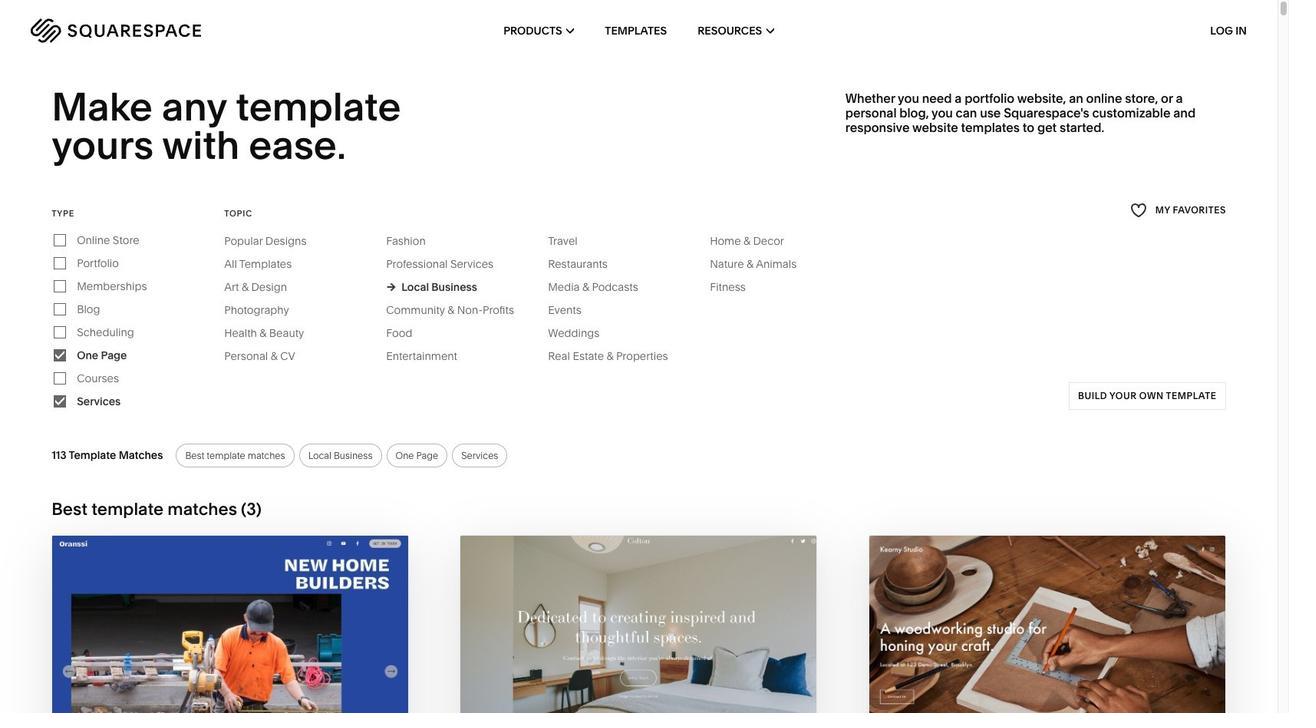 Task type: describe. For each thing, give the bounding box(es) containing it.
colton image
[[461, 536, 817, 713]]

kearny image
[[870, 536, 1226, 713]]



Task type: locate. For each thing, give the bounding box(es) containing it.
oranssi image
[[52, 536, 409, 713]]



Task type: vqa. For each thing, say whether or not it's contained in the screenshot.
Oranssi image
yes



